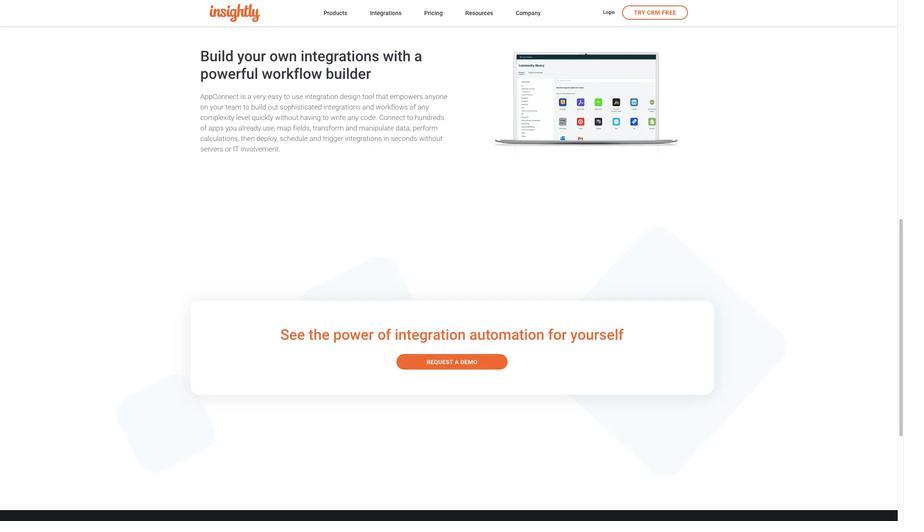 Task type: locate. For each thing, give the bounding box(es) containing it.
0 vertical spatial any
[[418, 103, 429, 111]]

1 vertical spatial a
[[247, 92, 251, 101]]

2 horizontal spatial a
[[455, 359, 459, 365]]

a right is
[[247, 92, 251, 101]]

see
[[280, 326, 305, 344]]

to
[[284, 92, 290, 101], [243, 103, 249, 111], [322, 113, 329, 122], [407, 113, 413, 122]]

complexity
[[200, 113, 234, 122]]

workflows
[[376, 103, 408, 111]]

level
[[236, 113, 250, 122]]

perform
[[413, 124, 438, 132]]

for
[[548, 326, 567, 344]]

to up data,
[[407, 113, 413, 122]]

0 vertical spatial your
[[237, 48, 266, 65]]

without
[[275, 113, 298, 122], [419, 134, 442, 143]]

any up hundreds
[[418, 103, 429, 111]]

involvement.
[[241, 145, 280, 153]]

integration
[[305, 92, 338, 101], [395, 326, 466, 344]]

0 horizontal spatial your
[[210, 103, 224, 111]]

your inside the build your own integrations with a powerful workflow builder
[[237, 48, 266, 65]]

0 vertical spatial integrations
[[301, 48, 379, 65]]

0 vertical spatial and
[[362, 103, 374, 111]]

1 horizontal spatial any
[[418, 103, 429, 111]]

and
[[362, 103, 374, 111], [346, 124, 357, 132], [310, 134, 321, 143]]

1 horizontal spatial of
[[378, 326, 391, 344]]

integration up request
[[395, 326, 466, 344]]

a
[[414, 48, 422, 65], [247, 92, 251, 101], [455, 359, 459, 365]]

and down tool
[[362, 103, 374, 111]]

manipulate
[[359, 124, 394, 132]]

0 vertical spatial a
[[414, 48, 422, 65]]

integrations link
[[370, 8, 402, 19]]

any
[[418, 103, 429, 111], [348, 113, 359, 122]]

1 vertical spatial any
[[348, 113, 359, 122]]

0 horizontal spatial without
[[275, 113, 298, 122]]

and down transform
[[310, 134, 321, 143]]

a left demo
[[455, 359, 459, 365]]

1 horizontal spatial your
[[237, 48, 266, 65]]

build
[[200, 48, 234, 65]]

of right power
[[378, 326, 391, 344]]

a inside request a demo button
[[455, 359, 459, 365]]

and down write
[[346, 124, 357, 132]]

0 vertical spatial integration
[[305, 92, 338, 101]]

1 vertical spatial without
[[419, 134, 442, 143]]

your up complexity
[[210, 103, 224, 111]]

a inside the build your own integrations with a powerful workflow builder
[[414, 48, 422, 65]]

2 horizontal spatial and
[[362, 103, 374, 111]]

1 horizontal spatial integration
[[395, 326, 466, 344]]

products
[[324, 9, 347, 16]]

already
[[238, 124, 261, 132]]

data,
[[396, 124, 411, 132]]

try crm free
[[634, 9, 676, 16]]

connect
[[379, 113, 405, 122]]

integrations
[[301, 48, 379, 65], [324, 103, 361, 111], [345, 134, 382, 143]]

0 horizontal spatial integration
[[305, 92, 338, 101]]

on
[[200, 103, 208, 111]]

or
[[225, 145, 231, 153]]

1 vertical spatial integration
[[395, 326, 466, 344]]

own
[[270, 48, 297, 65]]

without up map
[[275, 113, 298, 122]]

apps
[[208, 124, 224, 132]]

1 horizontal spatial a
[[414, 48, 422, 65]]

of left apps
[[200, 124, 207, 132]]

in
[[384, 134, 389, 143]]

your up powerful on the top
[[237, 48, 266, 65]]

see the power of integration automation for yourself
[[280, 326, 624, 344]]

your
[[237, 48, 266, 65], [210, 103, 224, 111]]

deploy,
[[256, 134, 278, 143]]

1 vertical spatial of
[[200, 124, 207, 132]]

resources link
[[465, 8, 493, 19]]

powerful
[[200, 65, 258, 83]]

0 vertical spatial of
[[410, 103, 416, 111]]

a right with
[[414, 48, 422, 65]]

use
[[292, 92, 303, 101]]

company link
[[516, 8, 541, 19]]

without down perform
[[419, 134, 442, 143]]

request
[[427, 359, 453, 365]]

of
[[410, 103, 416, 111], [200, 124, 207, 132], [378, 326, 391, 344]]

seconds
[[391, 134, 417, 143]]

0 horizontal spatial and
[[310, 134, 321, 143]]

map
[[277, 124, 291, 132]]

the
[[309, 326, 330, 344]]

free
[[662, 9, 676, 16]]

products link
[[324, 8, 347, 19]]

build your own integrations with a powerful workflow builder
[[200, 48, 422, 83]]

hundreds
[[415, 113, 444, 122]]

design
[[340, 92, 361, 101]]

2 vertical spatial a
[[455, 359, 459, 365]]

0 horizontal spatial a
[[247, 92, 251, 101]]

integrations up builder
[[301, 48, 379, 65]]

use,
[[263, 124, 275, 132]]

to left the use
[[284, 92, 290, 101]]

empowers
[[390, 92, 423, 101]]

2 vertical spatial and
[[310, 134, 321, 143]]

1 vertical spatial your
[[210, 103, 224, 111]]

integrations up write
[[324, 103, 361, 111]]

anyone
[[425, 92, 447, 101]]

build
[[251, 103, 266, 111]]

any right write
[[348, 113, 359, 122]]

integration inside appconnect is a very easy to use integration design tool that empowers anyone on your team to build out sophisticated integrations and workflows of any complexity level quickly without having to write any code. connect to hundreds of apps you already use, map fields, transform and manipulate data, perform calculations, then deploy, schedule and trigger integrations in seconds without servers or it involvement.
[[305, 92, 338, 101]]

integrations down manipulate
[[345, 134, 382, 143]]

to down is
[[243, 103, 249, 111]]

try crm free button
[[622, 5, 688, 20]]

insightly logo link
[[210, 4, 310, 22]]

integration up sophisticated
[[305, 92, 338, 101]]

request a demo button
[[396, 354, 508, 370]]

of down empowers
[[410, 103, 416, 111]]

0 horizontal spatial of
[[200, 124, 207, 132]]

try crm free link
[[622, 5, 688, 20]]

1 horizontal spatial and
[[346, 124, 357, 132]]



Task type: vqa. For each thing, say whether or not it's contained in the screenshot.
Service
no



Task type: describe. For each thing, give the bounding box(es) containing it.
demo
[[460, 359, 477, 365]]

quickly
[[252, 113, 273, 122]]

resources
[[465, 9, 493, 16]]

pricing
[[424, 9, 443, 16]]

is
[[241, 92, 246, 101]]

2 vertical spatial integrations
[[345, 134, 382, 143]]

power
[[333, 326, 374, 344]]

login link
[[603, 9, 615, 17]]

2 vertical spatial of
[[378, 326, 391, 344]]

that
[[376, 92, 388, 101]]

integrations
[[370, 9, 402, 16]]

0 horizontal spatial any
[[348, 113, 359, 122]]

fields,
[[293, 124, 311, 132]]

1 vertical spatial integrations
[[324, 103, 361, 111]]

1 vertical spatial and
[[346, 124, 357, 132]]

tool
[[362, 92, 374, 101]]

easy
[[268, 92, 282, 101]]

workflow
[[262, 65, 322, 83]]

it
[[233, 145, 239, 153]]

code.
[[360, 113, 377, 122]]

appconnect is a very easy to use integration design tool that empowers anyone on your team to build out sophisticated integrations and workflows of any complexity level quickly without having to write any code. connect to hundreds of apps you already use, map fields, transform and manipulate data, perform calculations, then deploy, schedule and trigger integrations in seconds without servers or it involvement.
[[200, 92, 447, 153]]

login
[[603, 10, 615, 15]]

insightly logo image
[[210, 4, 260, 22]]

integrations inside the build your own integrations with a powerful workflow builder
[[301, 48, 379, 65]]

calculations,
[[200, 134, 239, 143]]

to up transform
[[322, 113, 329, 122]]

your inside appconnect is a very easy to use integration design tool that empowers anyone on your team to build out sophisticated integrations and workflows of any complexity level quickly without having to write any code. connect to hundreds of apps you already use, map fields, transform and manipulate data, perform calculations, then deploy, schedule and trigger integrations in seconds without servers or it involvement.
[[210, 103, 224, 111]]

servers
[[200, 145, 223, 153]]

trigger
[[323, 134, 343, 143]]

automation
[[469, 326, 544, 344]]

you
[[225, 124, 237, 132]]

yourself
[[570, 326, 624, 344]]

with
[[383, 48, 411, 65]]

appconnect
[[200, 92, 239, 101]]

company
[[516, 9, 541, 16]]

1 horizontal spatial without
[[419, 134, 442, 143]]

crm
[[647, 9, 660, 16]]

try
[[634, 9, 645, 16]]

sophisticated
[[280, 103, 322, 111]]

having
[[300, 113, 321, 122]]

2 horizontal spatial of
[[410, 103, 416, 111]]

then
[[241, 134, 255, 143]]

transform
[[313, 124, 344, 132]]

team
[[225, 103, 241, 111]]

write
[[330, 113, 346, 122]]

a inside appconnect is a very easy to use integration design tool that empowers anyone on your team to build out sophisticated integrations and workflows of any complexity level quickly without having to write any code. connect to hundreds of apps you already use, map fields, transform and manipulate data, perform calculations, then deploy, schedule and trigger integrations in seconds without servers or it involvement.
[[247, 92, 251, 101]]

request a demo
[[427, 359, 477, 365]]

request a demo link
[[396, 354, 508, 370]]

out
[[268, 103, 278, 111]]

builder
[[326, 65, 371, 83]]

0 vertical spatial without
[[275, 113, 298, 122]]

pricing link
[[424, 8, 443, 19]]

schedule
[[280, 134, 308, 143]]

very
[[253, 92, 266, 101]]



